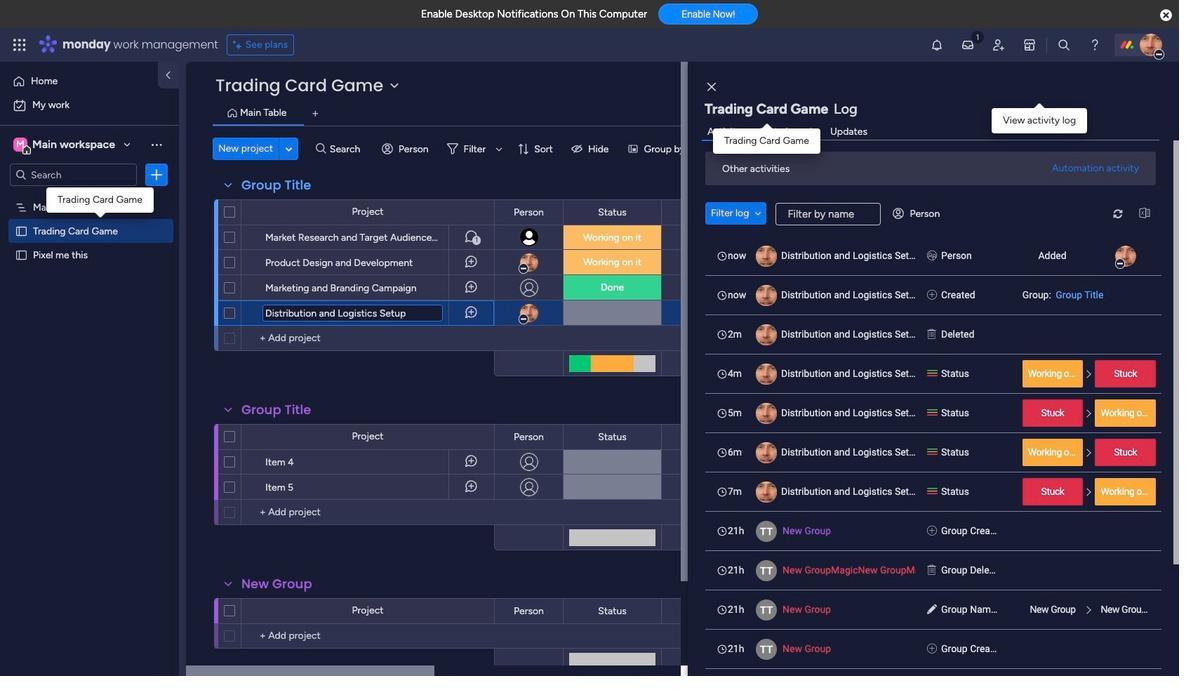 Task type: locate. For each thing, give the bounding box(es) containing it.
list box
[[0, 192, 179, 456], [706, 236, 1180, 676]]

0 vertical spatial angle down image
[[286, 144, 292, 154]]

0 horizontal spatial list box
[[0, 192, 179, 456]]

1 horizontal spatial angle down image
[[755, 209, 761, 218]]

dapulse plus image down the "v2 edit" image at the bottom of page
[[928, 642, 937, 657]]

export to excel image
[[1134, 208, 1156, 219]]

invite members image
[[992, 38, 1006, 52]]

1 dapulse plus image from the top
[[928, 288, 937, 303]]

options image
[[195, 219, 206, 255], [195, 245, 206, 280], [195, 270, 206, 305], [195, 295, 206, 330], [195, 444, 206, 479], [195, 469, 206, 504]]

public board image
[[15, 224, 28, 237]]

None field
[[238, 176, 315, 194], [511, 205, 548, 220], [595, 205, 630, 220], [263, 305, 442, 321], [238, 401, 315, 419], [511, 429, 548, 445], [595, 429, 630, 445], [238, 575, 316, 593], [511, 604, 548, 619], [595, 604, 630, 619], [238, 176, 315, 194], [511, 205, 548, 220], [595, 205, 630, 220], [263, 305, 442, 321], [238, 401, 315, 419], [511, 429, 548, 445], [595, 429, 630, 445], [238, 575, 316, 593], [511, 604, 548, 619], [595, 604, 630, 619]]

search everything image
[[1057, 38, 1071, 52]]

dapulse binline o image
[[928, 563, 937, 578]]

1 options image from the top
[[195, 219, 206, 255]]

option
[[8, 70, 150, 93], [8, 94, 171, 117], [0, 194, 179, 197]]

dapulse plus image down v2 multiple person column icon
[[928, 288, 937, 303]]

+ Add project text field
[[249, 330, 488, 347], [249, 504, 488, 521]]

update feed image
[[961, 38, 975, 52]]

0 vertical spatial + add project text field
[[249, 330, 488, 347]]

select product image
[[13, 38, 27, 52]]

2 vertical spatial dapulse plus image
[[928, 642, 937, 657]]

1 vertical spatial dapulse plus image
[[928, 524, 937, 539]]

0 vertical spatial dapulse plus image
[[928, 288, 937, 303]]

tab list
[[213, 103, 1152, 126]]

angle down image
[[286, 144, 292, 154], [755, 209, 761, 218]]

1 vertical spatial + add project text field
[[249, 504, 488, 521]]

1 + add project text field from the top
[[249, 330, 488, 347]]

dapulse binline o image
[[928, 327, 937, 342]]

monday marketplace image
[[1023, 38, 1037, 52]]

dapulse plus image up dapulse binline o icon
[[928, 524, 937, 539]]

Search in workspace field
[[29, 167, 117, 183]]

dapulse plus image
[[928, 288, 937, 303], [928, 524, 937, 539], [928, 642, 937, 657]]

1 vertical spatial angle down image
[[755, 209, 761, 218]]

tab
[[304, 103, 327, 125]]

help image
[[1088, 38, 1102, 52]]

notifications image
[[930, 38, 944, 52]]

1 image
[[972, 29, 984, 45]]

2 + add project text field from the top
[[249, 504, 488, 521]]

dapulse close image
[[1161, 8, 1173, 22]]



Task type: vqa. For each thing, say whether or not it's contained in the screenshot.
the leftmost Options icon
no



Task type: describe. For each thing, give the bounding box(es) containing it.
add view image
[[313, 108, 318, 119]]

v2 search image
[[316, 141, 326, 157]]

5 options image from the top
[[195, 444, 206, 479]]

2 options image from the top
[[195, 245, 206, 280]]

v2 edit image
[[928, 602, 937, 617]]

arrow down image
[[491, 140, 508, 157]]

options image
[[150, 168, 164, 182]]

public board image
[[15, 248, 28, 261]]

2 vertical spatial option
[[0, 194, 179, 197]]

4 options image from the top
[[195, 295, 206, 330]]

Filter by name field
[[776, 203, 882, 225]]

workspace image
[[13, 137, 27, 152]]

workspace options image
[[150, 137, 164, 151]]

workspace selection element
[[13, 136, 117, 154]]

1 horizontal spatial list box
[[706, 236, 1180, 676]]

see plans image
[[233, 37, 246, 53]]

0 vertical spatial option
[[8, 70, 150, 93]]

+ Add project text field
[[249, 628, 488, 645]]

refresh image
[[1107, 208, 1130, 219]]

v2 multiple person column image
[[928, 249, 937, 263]]

1 vertical spatial option
[[8, 94, 171, 117]]

close image
[[708, 82, 716, 92]]

3 dapulse plus image from the top
[[928, 642, 937, 657]]

3 options image from the top
[[195, 270, 206, 305]]

Search field
[[326, 139, 368, 159]]

0 horizontal spatial angle down image
[[286, 144, 292, 154]]

6 options image from the top
[[195, 469, 206, 504]]

james peterson image
[[1140, 34, 1163, 56]]

2 dapulse plus image from the top
[[928, 524, 937, 539]]



